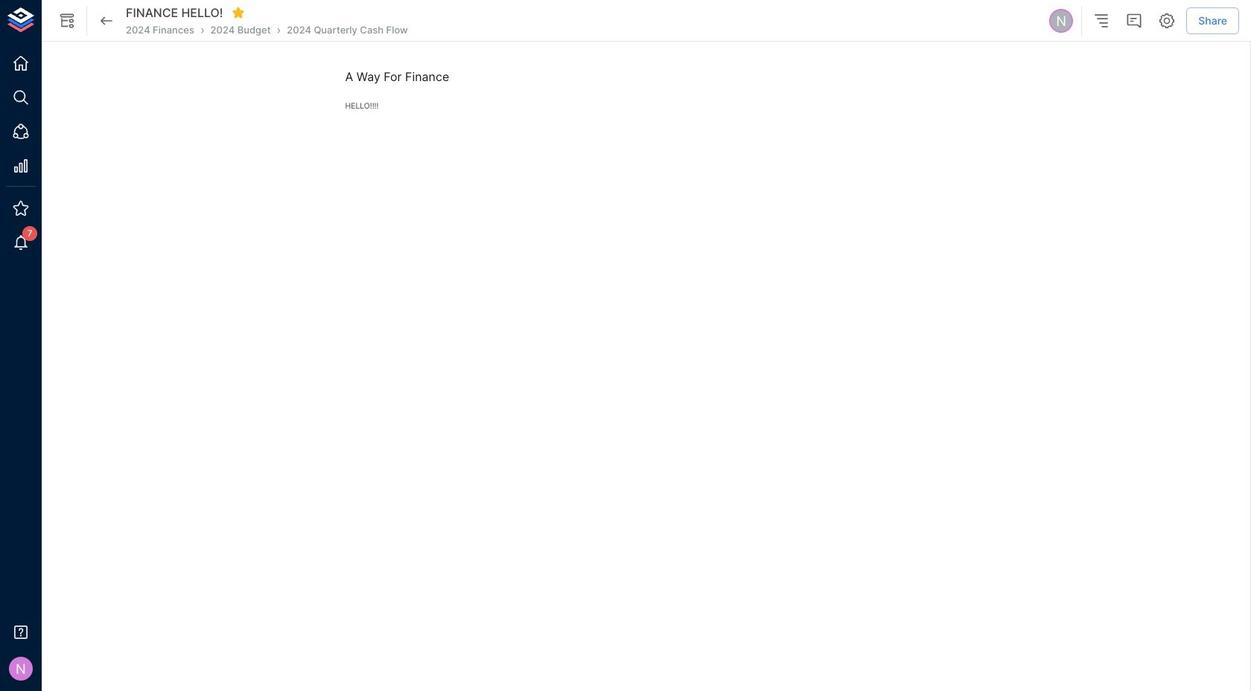 Task type: vqa. For each thing, say whether or not it's contained in the screenshot.
'RippleTech' Link
no



Task type: locate. For each thing, give the bounding box(es) containing it.
go back image
[[98, 12, 115, 30]]

settings image
[[1158, 12, 1176, 30]]

table of contents image
[[1093, 12, 1111, 30]]



Task type: describe. For each thing, give the bounding box(es) containing it.
remove favorite image
[[231, 6, 245, 19]]

show wiki image
[[58, 12, 76, 30]]

comments image
[[1125, 12, 1143, 30]]



